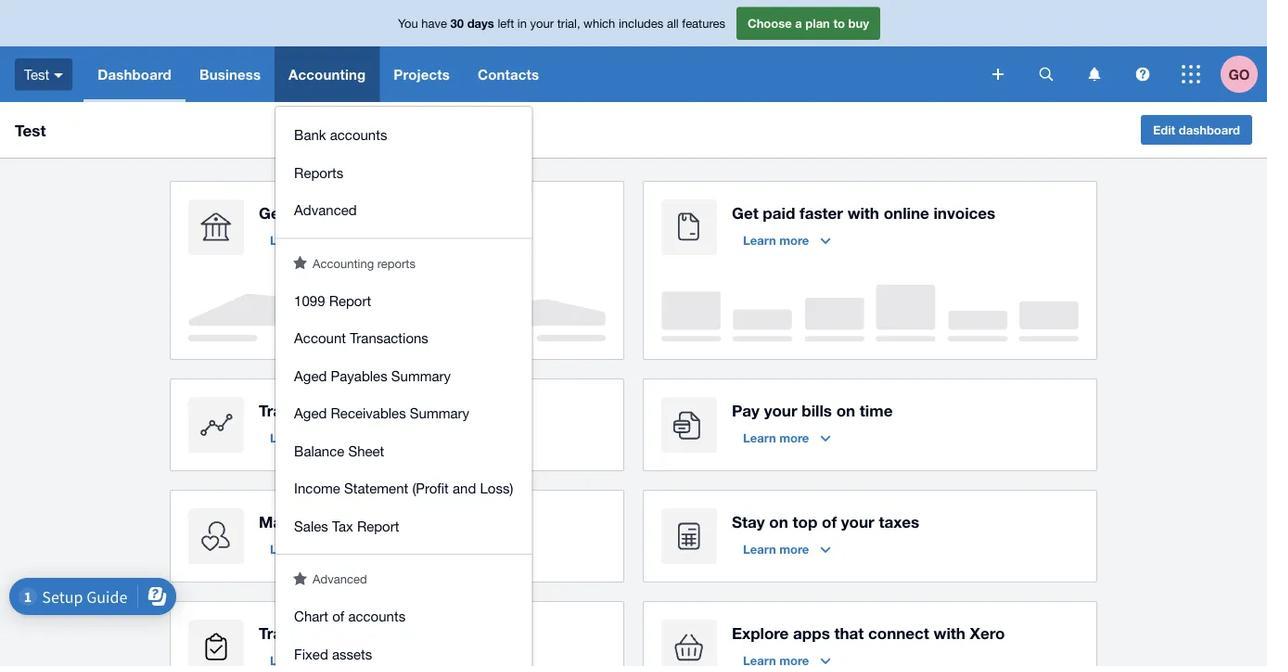 Task type: vqa. For each thing, say whether or not it's contained in the screenshot.
the trial,
yes



Task type: describe. For each thing, give the bounding box(es) containing it.
reports link
[[276, 154, 532, 191]]

account transactions link
[[276, 319, 532, 357]]

xero
[[971, 624, 1006, 642]]

learn for and
[[270, 542, 303, 556]]

learn more for your
[[744, 431, 810, 445]]

where
[[305, 401, 351, 420]]

explore apps that connect with xero
[[732, 624, 1006, 642]]

paid
[[763, 203, 796, 222]]

more for on
[[780, 542, 810, 556]]

advanced link
[[276, 191, 532, 229]]

aged payables summary link
[[276, 357, 532, 394]]

0 vertical spatial time
[[860, 401, 893, 420]]

1 vertical spatial report
[[357, 518, 400, 534]]

fixed assets link
[[276, 635, 532, 666]]

sales tax report
[[294, 518, 400, 534]]

learn more for where
[[270, 431, 336, 445]]

track money icon image
[[188, 397, 244, 453]]

learn for on
[[744, 542, 777, 556]]

projects button
[[380, 46, 464, 102]]

faster
[[800, 203, 844, 222]]

assets
[[332, 646, 372, 662]]

advanced inside advanced link
[[294, 202, 357, 218]]

income
[[294, 480, 341, 497]]

summary for aged payables summary
[[392, 368, 451, 384]]

track where your money is going
[[259, 401, 507, 420]]

income statement (profit and loss) link
[[276, 470, 532, 507]]

1099 report
[[294, 292, 371, 309]]

pay
[[356, 512, 383, 531]]

accounting for accounting
[[289, 66, 366, 83]]

reports
[[378, 256, 416, 271]]

to
[[834, 16, 846, 30]]

learn more button for paid
[[732, 226, 842, 255]]

dashboard
[[98, 66, 172, 83]]

invoices preview bar graph image
[[662, 285, 1080, 342]]

transactions
[[350, 330, 429, 346]]

all
[[667, 16, 679, 30]]

get for get visibility over your cash flow
[[259, 203, 286, 222]]

which
[[584, 16, 616, 30]]

explore
[[732, 624, 789, 642]]

chart
[[294, 608, 329, 625]]

contacts button
[[464, 46, 553, 102]]

manage and pay your employees
[[259, 512, 507, 531]]

projects
[[394, 66, 450, 83]]

tax
[[332, 518, 353, 534]]

get for get paid faster with online invoices
[[732, 203, 759, 222]]

learn more button for where
[[259, 423, 369, 453]]

learn more for visibility
[[270, 233, 336, 247]]

0 vertical spatial with
[[848, 203, 880, 222]]

test button
[[0, 46, 84, 102]]

more for visibility
[[307, 233, 336, 247]]

learn for where
[[270, 431, 303, 445]]

add-ons icon image
[[662, 620, 718, 666]]

and inside reports group
[[453, 480, 476, 497]]

aged payables summary
[[294, 368, 451, 384]]

have
[[422, 16, 447, 30]]

bank accounts link
[[276, 116, 532, 154]]

banking preview line graph image
[[188, 285, 606, 342]]

aged for aged payables summary
[[294, 368, 327, 384]]

banking icon image
[[188, 200, 244, 255]]

(profit
[[412, 480, 449, 497]]

online
[[884, 203, 930, 222]]

1099
[[294, 292, 325, 309]]

invoices
[[934, 203, 996, 222]]

connect
[[869, 624, 930, 642]]

favourites image for advanced
[[293, 572, 307, 586]]

accounts inside the advanced group
[[349, 608, 406, 625]]

income statement (profit and loss)
[[294, 480, 514, 497]]

navigation inside 'banner'
[[84, 46, 980, 666]]

you
[[398, 16, 418, 30]]

group containing bank accounts
[[276, 107, 532, 238]]

fixed assets
[[294, 646, 372, 662]]

going
[[465, 401, 507, 420]]

learn more button for and
[[259, 535, 369, 564]]

0 vertical spatial on
[[837, 401, 856, 420]]

more for and
[[307, 542, 336, 556]]

cost
[[375, 624, 407, 642]]

business button
[[186, 46, 275, 102]]

1 horizontal spatial of
[[822, 512, 837, 531]]

account
[[294, 330, 346, 346]]

visibility
[[290, 203, 350, 222]]

get visibility over your cash flow
[[259, 203, 502, 222]]

learn more for paid
[[744, 233, 810, 247]]

contacts
[[478, 66, 539, 83]]

dashboard
[[1180, 123, 1241, 137]]

edit dashboard button
[[1142, 115, 1253, 145]]

choose a plan to buy
[[748, 16, 870, 30]]

statement
[[344, 480, 409, 497]]

favourites image for accounting reports
[[293, 256, 307, 270]]

manage
[[259, 512, 319, 531]]

employees icon image
[[188, 509, 244, 564]]

bank accounts
[[294, 127, 387, 143]]

1 vertical spatial and
[[324, 512, 352, 531]]

accounts inside group
[[330, 127, 387, 143]]

get paid faster with online invoices
[[732, 203, 996, 222]]

is
[[448, 401, 461, 420]]

banner containing dashboard
[[0, 0, 1268, 666]]

reports
[[294, 164, 344, 181]]

pay your bills on time
[[732, 401, 893, 420]]



Task type: locate. For each thing, give the bounding box(es) containing it.
1 horizontal spatial time
[[860, 401, 893, 420]]

buy
[[849, 16, 870, 30]]

1 vertical spatial accounting
[[313, 256, 374, 271]]

accounting for accounting reports
[[313, 256, 374, 271]]

learn for paid
[[744, 233, 777, 247]]

and up assets
[[342, 624, 370, 642]]

track for track time and cost on your jobs
[[259, 624, 300, 642]]

money
[[393, 401, 444, 420]]

time up fixed
[[305, 624, 338, 642]]

chart of accounts
[[294, 608, 406, 625]]

of right chart
[[333, 608, 345, 625]]

more
[[307, 233, 336, 247], [780, 233, 810, 247], [307, 431, 336, 445], [780, 431, 810, 445], [307, 542, 336, 556], [780, 542, 810, 556]]

0 horizontal spatial get
[[259, 203, 286, 222]]

1 horizontal spatial with
[[934, 624, 966, 642]]

aged up where at left
[[294, 368, 327, 384]]

plan
[[806, 16, 831, 30]]

0 vertical spatial test
[[24, 66, 49, 82]]

0 horizontal spatial svg image
[[993, 69, 1004, 80]]

more down pay your bills on time
[[780, 431, 810, 445]]

1 get from the left
[[259, 203, 286, 222]]

learn for your
[[744, 431, 777, 445]]

learn more button down top
[[732, 535, 842, 564]]

more down top
[[780, 542, 810, 556]]

report up account transactions
[[329, 292, 371, 309]]

1 vertical spatial test
[[15, 121, 46, 139]]

test inside popup button
[[24, 66, 49, 82]]

aged for aged receivables summary
[[294, 405, 327, 421]]

includes
[[619, 16, 664, 30]]

invoices icon image
[[662, 200, 718, 255]]

list box inside "navigation"
[[276, 107, 532, 666]]

learn more button down visibility
[[259, 226, 369, 255]]

accounting
[[289, 66, 366, 83], [313, 256, 374, 271]]

1 aged from the top
[[294, 368, 327, 384]]

taxes
[[879, 512, 920, 531]]

navigation
[[84, 46, 980, 666]]

learn more button for on
[[732, 535, 842, 564]]

get left visibility
[[259, 203, 286, 222]]

1 vertical spatial of
[[333, 608, 345, 625]]

0 horizontal spatial of
[[333, 608, 345, 625]]

aged up balance on the left bottom of page
[[294, 405, 327, 421]]

learn more down "stay"
[[744, 542, 810, 556]]

balance sheet
[[294, 443, 385, 459]]

with left xero
[[934, 624, 966, 642]]

summary
[[392, 368, 451, 384], [410, 405, 470, 421]]

advanced down reports
[[294, 202, 357, 218]]

accounting reports
[[313, 256, 416, 271]]

2 aged from the top
[[294, 405, 327, 421]]

learn more down where at left
[[270, 431, 336, 445]]

employees
[[425, 512, 507, 531]]

fixed
[[294, 646, 328, 662]]

more down sales
[[307, 542, 336, 556]]

a
[[796, 16, 803, 30]]

taxes icon image
[[662, 509, 718, 564]]

list box
[[276, 107, 532, 666]]

more for where
[[307, 431, 336, 445]]

get left paid at right
[[732, 203, 759, 222]]

learn down visibility
[[270, 233, 303, 247]]

1 vertical spatial on
[[770, 512, 789, 531]]

0 vertical spatial report
[[329, 292, 371, 309]]

banner
[[0, 0, 1268, 666]]

of inside the advanced group
[[333, 608, 345, 625]]

advanced
[[294, 202, 357, 218], [313, 572, 367, 587]]

learn more down visibility
[[270, 233, 336, 247]]

list box containing bank accounts
[[276, 107, 532, 666]]

0 vertical spatial accounting
[[289, 66, 366, 83]]

0 vertical spatial and
[[453, 480, 476, 497]]

accounting up the bank accounts
[[289, 66, 366, 83]]

favourites image up chart
[[293, 572, 307, 586]]

reports group
[[276, 272, 532, 554]]

track for track where your money is going
[[259, 401, 300, 420]]

business
[[199, 66, 261, 83]]

learn down pay
[[744, 431, 777, 445]]

favourites image up 1099
[[293, 256, 307, 270]]

0 vertical spatial advanced
[[294, 202, 357, 218]]

aged receivables summary
[[294, 405, 470, 421]]

track up fixed
[[259, 624, 300, 642]]

payables
[[331, 368, 388, 384]]

loss)
[[480, 480, 514, 497]]

on left top
[[770, 512, 789, 531]]

get
[[259, 203, 286, 222], [732, 203, 759, 222]]

top
[[793, 512, 818, 531]]

learn down paid at right
[[744, 233, 777, 247]]

learn up income
[[270, 431, 303, 445]]

more down paid at right
[[780, 233, 810, 247]]

left
[[498, 16, 514, 30]]

of
[[822, 512, 837, 531], [333, 608, 345, 625]]

account transactions
[[294, 330, 429, 346]]

svg image inside test popup button
[[54, 73, 63, 78]]

more down visibility
[[307, 233, 336, 247]]

bills
[[802, 401, 833, 420]]

0 vertical spatial aged
[[294, 368, 327, 384]]

sheet
[[349, 443, 385, 459]]

learn more button down paid at right
[[732, 226, 842, 255]]

group
[[276, 107, 532, 238]]

go
[[1229, 66, 1251, 83]]

0 vertical spatial of
[[822, 512, 837, 531]]

dashboard link
[[84, 46, 186, 102]]

learn more down pay
[[744, 431, 810, 445]]

accounting inside dropdown button
[[289, 66, 366, 83]]

jobs
[[473, 624, 505, 642]]

on
[[837, 401, 856, 420], [770, 512, 789, 531], [412, 624, 431, 642]]

1099 report link
[[276, 282, 532, 319]]

and left loss)
[[453, 480, 476, 497]]

summary inside 'link'
[[410, 405, 470, 421]]

balance sheet link
[[276, 432, 532, 470]]

flow
[[470, 203, 502, 222]]

on right cost
[[412, 624, 431, 642]]

learn more button for visibility
[[259, 226, 369, 255]]

1 vertical spatial summary
[[410, 405, 470, 421]]

0 horizontal spatial on
[[412, 624, 431, 642]]

and left pay
[[324, 512, 352, 531]]

more for your
[[780, 431, 810, 445]]

pay
[[732, 401, 760, 420]]

0 vertical spatial accounts
[[330, 127, 387, 143]]

choose
[[748, 16, 792, 30]]

1 vertical spatial with
[[934, 624, 966, 642]]

stay on top of your taxes
[[732, 512, 920, 531]]

chart of accounts link
[[276, 598, 532, 635]]

1 horizontal spatial get
[[732, 203, 759, 222]]

1 vertical spatial track
[[259, 624, 300, 642]]

1 vertical spatial aged
[[294, 405, 327, 421]]

summary for aged receivables summary
[[410, 405, 470, 421]]

learn more button down pay your bills on time
[[732, 423, 842, 453]]

learn more down sales
[[270, 542, 336, 556]]

navigation containing dashboard
[[84, 46, 980, 666]]

2 vertical spatial on
[[412, 624, 431, 642]]

1 vertical spatial time
[[305, 624, 338, 642]]

edit
[[1154, 123, 1176, 137]]

favourites image
[[293, 256, 307, 270], [293, 572, 307, 586]]

1 horizontal spatial on
[[770, 512, 789, 531]]

with right faster
[[848, 203, 880, 222]]

track
[[259, 401, 300, 420], [259, 624, 300, 642]]

learn more
[[270, 233, 336, 247], [744, 233, 810, 247], [270, 431, 336, 445], [744, 431, 810, 445], [270, 542, 336, 556], [744, 542, 810, 556]]

0 horizontal spatial time
[[305, 624, 338, 642]]

0 horizontal spatial with
[[848, 203, 880, 222]]

advanced group
[[276, 589, 532, 666]]

with
[[848, 203, 880, 222], [934, 624, 966, 642]]

over
[[355, 203, 388, 222]]

sales
[[294, 518, 328, 534]]

bank
[[294, 127, 326, 143]]

track left where at left
[[259, 401, 300, 420]]

learn more for on
[[744, 542, 810, 556]]

receivables
[[331, 405, 406, 421]]

0 vertical spatial summary
[[392, 368, 451, 384]]

edit dashboard
[[1154, 123, 1241, 137]]

bills icon image
[[662, 397, 718, 453]]

1 track from the top
[[259, 401, 300, 420]]

days
[[468, 16, 495, 30]]

cash
[[430, 203, 466, 222]]

advanced up chart of accounts
[[313, 572, 367, 587]]

2 vertical spatial and
[[342, 624, 370, 642]]

learn down "stay"
[[744, 542, 777, 556]]

more for paid
[[780, 233, 810, 247]]

learn more for and
[[270, 542, 336, 556]]

0 vertical spatial favourites image
[[293, 256, 307, 270]]

accounting up 1099 report
[[313, 256, 374, 271]]

1 favourites image from the top
[[293, 256, 307, 270]]

learn more button down where at left
[[259, 423, 369, 453]]

svg image
[[1137, 67, 1151, 81], [993, 69, 1004, 80]]

your
[[531, 16, 554, 30], [392, 203, 426, 222], [355, 401, 389, 420], [765, 401, 798, 420], [388, 512, 421, 531], [842, 512, 875, 531], [435, 624, 469, 642]]

time right bills
[[860, 401, 893, 420]]

aged
[[294, 368, 327, 384], [294, 405, 327, 421]]

learn more button down sales
[[259, 535, 369, 564]]

trial,
[[558, 16, 581, 30]]

on right bills
[[837, 401, 856, 420]]

balance
[[294, 443, 345, 459]]

stay
[[732, 512, 765, 531]]

apps
[[794, 624, 831, 642]]

learn
[[270, 233, 303, 247], [744, 233, 777, 247], [270, 431, 303, 445], [744, 431, 777, 445], [270, 542, 303, 556], [744, 542, 777, 556]]

projects icon image
[[188, 620, 244, 666]]

in
[[518, 16, 527, 30]]

of right top
[[822, 512, 837, 531]]

you have 30 days left in your trial, which includes all features
[[398, 16, 726, 30]]

svg image
[[1183, 65, 1201, 84], [1040, 67, 1054, 81], [1089, 67, 1101, 81], [54, 73, 63, 78]]

1 vertical spatial advanced
[[313, 572, 367, 587]]

accounting button
[[275, 46, 380, 102]]

2 get from the left
[[732, 203, 759, 222]]

learn down manage
[[270, 542, 303, 556]]

learn more down paid at right
[[744, 233, 810, 247]]

learn for visibility
[[270, 233, 303, 247]]

more down where at left
[[307, 431, 336, 445]]

learn more button for your
[[732, 423, 842, 453]]

1 vertical spatial accounts
[[349, 608, 406, 625]]

1 vertical spatial favourites image
[[293, 572, 307, 586]]

report right the tax
[[357, 518, 400, 534]]

2 favourites image from the top
[[293, 572, 307, 586]]

2 horizontal spatial on
[[837, 401, 856, 420]]

features
[[683, 16, 726, 30]]

aged receivables summary link
[[276, 394, 532, 432]]

aged inside 'link'
[[294, 405, 327, 421]]

0 vertical spatial track
[[259, 401, 300, 420]]

1 horizontal spatial svg image
[[1137, 67, 1151, 81]]

2 track from the top
[[259, 624, 300, 642]]

go button
[[1222, 46, 1268, 102]]



